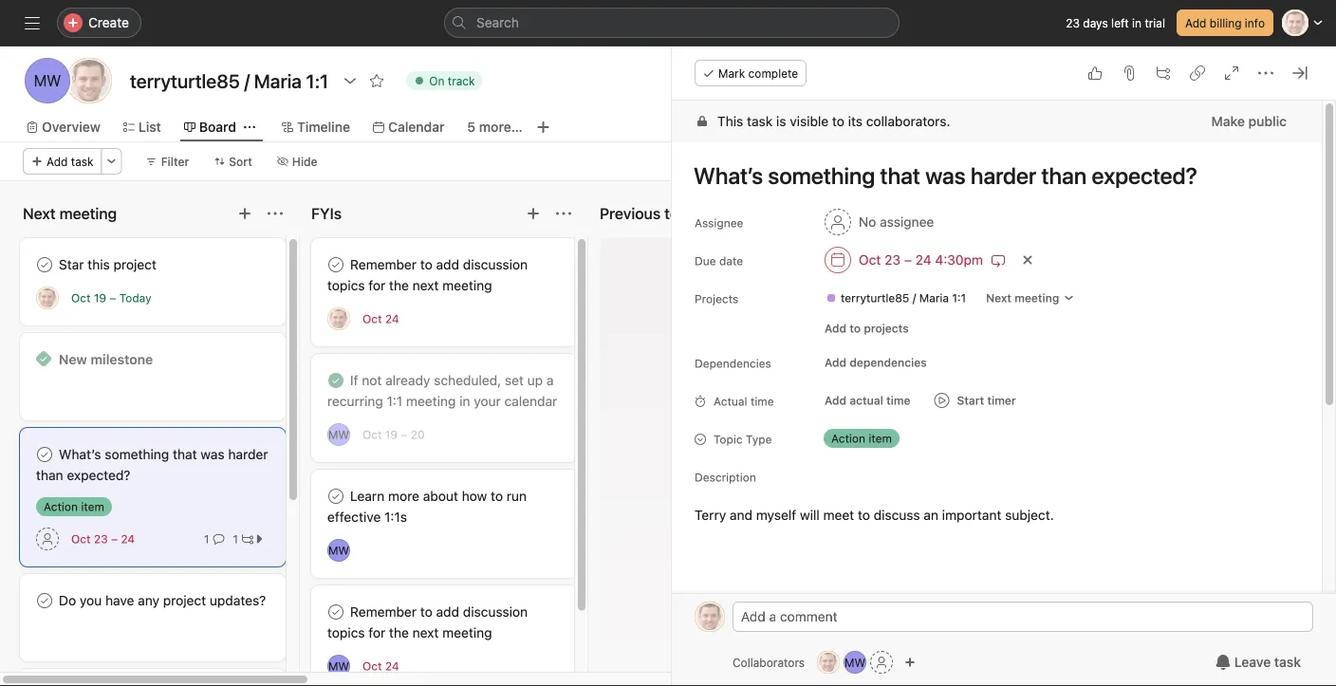 Task type: describe. For each thing, give the bounding box(es) containing it.
add for add task
[[47, 155, 68, 168]]

19 for not
[[385, 428, 398, 441]]

1 horizontal spatial project
[[163, 593, 206, 609]]

completed checkbox for remember to add discussion topics for the next meeting
[[325, 601, 347, 624]]

do
[[59, 593, 76, 609]]

23 days left in trial
[[1066, 16, 1166, 29]]

new milestone
[[59, 352, 153, 367]]

add actual time button
[[817, 387, 920, 414]]

completed image for remember to add discussion topics for the next meeting
[[325, 254, 347, 276]]

more…
[[479, 119, 523, 135]]

overview
[[42, 119, 100, 135]]

create
[[88, 15, 129, 30]]

completed checkbox for do you have any project updates?
[[33, 590, 56, 612]]

calendar
[[505, 394, 558, 409]]

– for today
[[110, 291, 116, 305]]

add billing info button
[[1177, 9, 1274, 36]]

action inside dropdown button
[[832, 432, 866, 445]]

0 horizontal spatial time
[[751, 395, 774, 408]]

task for add
[[71, 155, 94, 168]]

make public button
[[1200, 104, 1300, 139]]

remember for mw
[[350, 604, 417, 620]]

no assignee
[[859, 214, 935, 230]]

23 for oct 23 – 24
[[94, 533, 108, 546]]

more section actions image
[[556, 206, 572, 221]]

star this project
[[59, 257, 157, 272]]

assignee
[[695, 216, 744, 230]]

hide
[[292, 155, 318, 168]]

for for mw
[[369, 625, 386, 641]]

in inside if not already scheduled, set up a recurring 1:1 meeting in your calendar
[[460, 394, 470, 409]]

was
[[201, 447, 225, 462]]

trial
[[1145, 16, 1166, 29]]

terry and myself will meet to discuss an important subject.
[[695, 507, 1055, 523]]

description
[[695, 471, 757, 484]]

tab actions image
[[244, 122, 255, 133]]

timeline
[[297, 119, 350, 135]]

completed image for what's something that was harder than expected?
[[33, 443, 56, 466]]

completed image for do you have any project updates?
[[33, 590, 56, 612]]

1 vertical spatial action item
[[44, 500, 104, 514]]

timer
[[988, 394, 1017, 407]]

board
[[199, 119, 236, 135]]

oct for – 24 4:30pm
[[859, 252, 881, 268]]

completed image for learn more about how to run effective 1:1s
[[325, 485, 347, 508]]

set
[[505, 373, 524, 388]]

task for this
[[747, 113, 773, 129]]

topic type
[[714, 433, 772, 446]]

start timer button
[[927, 387, 1024, 414]]

2 1 button from the left
[[228, 530, 270, 549]]

completed image for star this project
[[33, 254, 56, 276]]

meeting inside dropdown button
[[1015, 291, 1060, 305]]

oct for today
[[71, 291, 91, 305]]

complete
[[749, 66, 799, 80]]

date
[[720, 254, 743, 268]]

Completed milestone checkbox
[[36, 351, 51, 366]]

main content inside what's something that was harder than expected? dialog
[[672, 101, 1323, 686]]

the for tt
[[389, 278, 409, 293]]

assignee
[[880, 214, 935, 230]]

terryturtle85 / maria 1:1 link
[[818, 289, 974, 308]]

add task image for next meeting
[[237, 206, 253, 221]]

this task is visible to its collaborators.
[[718, 113, 951, 129]]

subject.
[[1006, 507, 1055, 523]]

– for 24
[[111, 533, 118, 546]]

0 vertical spatial 23
[[1066, 16, 1080, 29]]

is
[[777, 113, 787, 129]]

1 horizontal spatial in
[[1133, 16, 1142, 29]]

0 horizontal spatial item
[[81, 500, 104, 514]]

terryturtle85 / maria 1:1
[[841, 291, 967, 305]]

collaborators
[[733, 656, 805, 669]]

this
[[88, 257, 110, 272]]

19 for this
[[94, 291, 106, 305]]

due date
[[695, 254, 743, 268]]

calendar
[[388, 119, 445, 135]]

dependencies
[[695, 357, 772, 370]]

visible
[[790, 113, 829, 129]]

start
[[958, 394, 985, 407]]

search
[[477, 15, 519, 30]]

next for tt
[[413, 278, 439, 293]]

remember to add discussion topics for the next meeting for mw
[[328, 604, 528, 641]]

add actual time
[[825, 394, 911, 407]]

5
[[468, 119, 476, 135]]

overview link
[[27, 117, 100, 138]]

actual time
[[714, 395, 774, 408]]

action item inside action item dropdown button
[[832, 432, 892, 445]]

an
[[924, 507, 939, 523]]

remember for tt
[[350, 257, 417, 272]]

add to projects button
[[817, 315, 918, 342]]

oct 19 – today
[[71, 291, 152, 305]]

a
[[547, 373, 554, 388]]

add or remove collaborators image
[[905, 657, 916, 668]]

projects
[[695, 292, 739, 306]]

will
[[800, 507, 820, 523]]

add tab image
[[536, 120, 551, 135]]

harder
[[228, 447, 268, 462]]

action item button
[[817, 425, 930, 452]]

add task button
[[23, 148, 102, 175]]

sort button
[[205, 148, 261, 175]]

time inside dropdown button
[[887, 394, 911, 407]]

scheduled,
[[434, 373, 501, 388]]

what's something that was harder than expected? dialog
[[672, 47, 1337, 686]]

more section actions image
[[268, 206, 283, 221]]

mark complete button
[[695, 60, 807, 86]]

milestone
[[91, 352, 153, 367]]

add to starred image
[[369, 73, 385, 88]]

1:1 inside main content
[[953, 291, 967, 305]]

item inside dropdown button
[[869, 432, 892, 445]]

today
[[119, 291, 152, 305]]

mw inside what's something that was harder than expected? dialog
[[845, 656, 866, 669]]

add task
[[47, 155, 94, 168]]

already
[[386, 373, 431, 388]]

– for 20
[[401, 428, 408, 441]]

add for add billing info
[[1186, 16, 1207, 29]]

add for add dependencies
[[825, 356, 847, 369]]

more
[[388, 488, 420, 504]]

days
[[1084, 16, 1109, 29]]

attachments: add a file to this task, what's something that was harder than expected? image
[[1122, 66, 1137, 81]]

your
[[474, 394, 501, 409]]

no
[[859, 214, 877, 230]]

completed checkbox for star this project
[[33, 254, 56, 276]]

track
[[448, 74, 475, 87]]

completed image for if not already scheduled, set up a recurring 1:1 meeting in your calendar
[[325, 369, 347, 392]]

no assignee button
[[817, 205, 943, 239]]

add subtask image
[[1156, 66, 1172, 81]]

expand sidebar image
[[25, 15, 40, 30]]

how
[[462, 488, 487, 504]]

any
[[138, 593, 159, 609]]

task for leave
[[1275, 655, 1302, 670]]

than
[[36, 468, 63, 483]]

its
[[849, 113, 863, 129]]

Completed checkbox
[[325, 254, 347, 276]]

info
[[1246, 16, 1266, 29]]

completed checkbox for what's something that was harder than expected?
[[33, 443, 56, 466]]



Task type: vqa. For each thing, say whether or not it's contained in the screenshot.
Octopus
no



Task type: locate. For each thing, give the bounding box(es) containing it.
1 horizontal spatial 23
[[885, 252, 901, 268]]

add dependencies
[[825, 356, 927, 369]]

timeline link
[[282, 117, 350, 138]]

what's
[[59, 447, 101, 462]]

1 horizontal spatial action item
[[832, 432, 892, 445]]

0 horizontal spatial project
[[113, 257, 157, 272]]

actual
[[714, 395, 748, 408]]

0 horizontal spatial 23
[[94, 533, 108, 546]]

2 horizontal spatial 23
[[1066, 16, 1080, 29]]

close details image
[[1293, 66, 1308, 81]]

1 vertical spatial remember to add discussion topics for the next meeting
[[328, 604, 528, 641]]

2 add from the top
[[436, 604, 460, 620]]

topics
[[328, 278, 365, 293], [328, 625, 365, 641]]

1 horizontal spatial item
[[869, 432, 892, 445]]

1 oct 24 from the top
[[363, 312, 399, 326]]

19
[[94, 291, 106, 305], [385, 428, 398, 441]]

have
[[105, 593, 134, 609]]

to inside button
[[850, 322, 861, 335]]

add down terryturtle85
[[825, 322, 847, 335]]

mw button
[[328, 423, 350, 446], [328, 539, 350, 562], [844, 651, 867, 674], [328, 655, 350, 678]]

add for add actual time
[[825, 394, 847, 407]]

2 the from the top
[[389, 625, 409, 641]]

tt
[[80, 72, 99, 90], [40, 291, 55, 305], [332, 312, 346, 326], [703, 610, 717, 624], [822, 656, 836, 669]]

1 vertical spatial next
[[413, 625, 439, 641]]

1 1 from the left
[[204, 533, 209, 546]]

item
[[869, 432, 892, 445], [81, 500, 104, 514]]

1 vertical spatial in
[[460, 394, 470, 409]]

19 down this at left top
[[94, 291, 106, 305]]

more actions image
[[106, 156, 117, 167]]

remember to add discussion topics for the next meeting for tt
[[328, 257, 528, 293]]

project right any
[[163, 593, 206, 609]]

– left 20
[[401, 428, 408, 441]]

23 inside main content
[[885, 252, 901, 268]]

0 vertical spatial task
[[747, 113, 773, 129]]

terryturtle85
[[841, 291, 910, 305]]

oct inside main content
[[859, 252, 881, 268]]

completed checkbox for learn more about how to run effective 1:1s
[[325, 485, 347, 508]]

1:1 down already
[[387, 394, 403, 409]]

1 vertical spatial add
[[436, 604, 460, 620]]

new
[[59, 352, 87, 367]]

2 topics from the top
[[328, 625, 365, 641]]

– inside what's something that was harder than expected? dialog
[[905, 252, 912, 268]]

0 vertical spatial item
[[869, 432, 892, 445]]

start timer
[[958, 394, 1017, 407]]

0 horizontal spatial 1
[[204, 533, 209, 546]]

1 discussion from the top
[[463, 257, 528, 272]]

mw
[[34, 72, 61, 90], [328, 428, 349, 441], [328, 544, 349, 557], [845, 656, 866, 669], [328, 660, 349, 673]]

1 remember from the top
[[350, 257, 417, 272]]

2 vertical spatial task
[[1275, 655, 1302, 670]]

1 vertical spatial 1:1
[[387, 394, 403, 409]]

oct 24 for mw
[[363, 660, 399, 673]]

search button
[[444, 8, 900, 38]]

meeting inside if not already scheduled, set up a recurring 1:1 meeting in your calendar
[[406, 394, 456, 409]]

about
[[423, 488, 458, 504]]

completed image down fyis
[[325, 254, 347, 276]]

1:1s
[[385, 509, 407, 525]]

oct 24 for tt
[[363, 312, 399, 326]]

the
[[389, 278, 409, 293], [389, 625, 409, 641]]

1 vertical spatial project
[[163, 593, 206, 609]]

1 vertical spatial for
[[369, 625, 386, 641]]

1 vertical spatial the
[[389, 625, 409, 641]]

full screen image
[[1225, 66, 1240, 81]]

main content
[[672, 101, 1323, 686]]

– down assignee
[[905, 252, 912, 268]]

tt button
[[36, 287, 59, 310], [328, 308, 350, 330], [695, 602, 725, 632], [818, 651, 840, 674]]

0 horizontal spatial action item
[[44, 500, 104, 514]]

completed image for remember to add discussion topics for the next meeting
[[325, 601, 347, 624]]

action item down the actual
[[832, 432, 892, 445]]

0 vertical spatial 19
[[94, 291, 106, 305]]

24
[[916, 252, 932, 268], [385, 312, 399, 326], [121, 533, 135, 546], [385, 660, 399, 673]]

oct 24
[[363, 312, 399, 326], [363, 660, 399, 673]]

task inside add task button
[[71, 155, 94, 168]]

in down scheduled,
[[460, 394, 470, 409]]

search list box
[[444, 8, 900, 38]]

task inside main content
[[747, 113, 773, 129]]

meet
[[824, 507, 855, 523]]

0 horizontal spatial 1:1
[[387, 394, 403, 409]]

to
[[833, 113, 845, 129], [420, 257, 433, 272], [850, 322, 861, 335], [491, 488, 503, 504], [858, 507, 871, 523], [420, 604, 433, 620]]

add for mw
[[436, 604, 460, 620]]

0 vertical spatial in
[[1133, 16, 1142, 29]]

23 up you at the left bottom
[[94, 533, 108, 546]]

0 vertical spatial action
[[832, 432, 866, 445]]

action item down than
[[44, 500, 104, 514]]

action down the actual
[[832, 432, 866, 445]]

1 horizontal spatial time
[[887, 394, 911, 407]]

2 oct 24 button from the top
[[363, 660, 399, 673]]

0 likes. click to like this task image
[[1088, 66, 1103, 81]]

add left the actual
[[825, 394, 847, 407]]

0 vertical spatial 1:1
[[953, 291, 967, 305]]

Completed checkbox
[[33, 254, 56, 276], [325, 369, 347, 392], [33, 443, 56, 466], [325, 485, 347, 508], [33, 590, 56, 612], [325, 601, 347, 624]]

task left more actions "icon"
[[71, 155, 94, 168]]

– up have
[[111, 533, 118, 546]]

remember
[[350, 257, 417, 272], [350, 604, 417, 620]]

oct 23 – 24
[[71, 533, 135, 546]]

1 vertical spatial discussion
[[463, 604, 528, 620]]

1 the from the top
[[389, 278, 409, 293]]

action
[[832, 432, 866, 445], [44, 500, 78, 514]]

1 add task image from the left
[[237, 206, 253, 221]]

remember to add discussion topics for the next meeting
[[328, 257, 528, 293], [328, 604, 528, 641]]

that
[[173, 447, 197, 462]]

0 horizontal spatial in
[[460, 394, 470, 409]]

24 inside main content
[[916, 252, 932, 268]]

0 horizontal spatial 19
[[94, 291, 106, 305]]

1 vertical spatial oct 24
[[363, 660, 399, 673]]

0 vertical spatial for
[[369, 278, 386, 293]]

1:1 inside if not already scheduled, set up a recurring 1:1 meeting in your calendar
[[387, 394, 403, 409]]

next meeting
[[987, 291, 1060, 305]]

completed image up effective
[[325, 485, 347, 508]]

2 remember to add discussion topics for the next meeting from the top
[[328, 604, 528, 641]]

0 vertical spatial add
[[436, 257, 460, 272]]

None text field
[[125, 64, 333, 98]]

1 vertical spatial 19
[[385, 428, 398, 441]]

add down overview link
[[47, 155, 68, 168]]

completed checkbox for if not already scheduled, set up a recurring 1:1 meeting in your calendar
[[325, 369, 347, 392]]

add for tt
[[436, 257, 460, 272]]

oct for 20
[[363, 428, 382, 441]]

add inside button
[[825, 356, 847, 369]]

oct 23 – 24 4:30pm
[[859, 252, 984, 268]]

19 left 20
[[385, 428, 398, 441]]

4:30pm
[[936, 252, 984, 268]]

item down expected?
[[81, 500, 104, 514]]

2 discussion from the top
[[463, 604, 528, 620]]

add down add to projects
[[825, 356, 847, 369]]

projects
[[864, 322, 909, 335]]

maria
[[920, 291, 949, 305]]

time right actual
[[751, 395, 774, 408]]

task inside the leave task button
[[1275, 655, 1302, 670]]

repeats image
[[991, 253, 1006, 268]]

topics for tt
[[328, 278, 365, 293]]

0 vertical spatial discussion
[[463, 257, 528, 272]]

–
[[905, 252, 912, 268], [110, 291, 116, 305], [401, 428, 408, 441], [111, 533, 118, 546]]

2 for from the top
[[369, 625, 386, 641]]

/
[[913, 291, 917, 305]]

oct 19 – 20
[[363, 428, 425, 441]]

1 button
[[200, 530, 228, 549], [228, 530, 270, 549]]

add billing info
[[1186, 16, 1266, 29]]

2 oct 24 from the top
[[363, 660, 399, 673]]

to inside the learn more about how to run effective 1:1s
[[491, 488, 503, 504]]

add inside dropdown button
[[825, 394, 847, 407]]

left
[[1112, 16, 1130, 29]]

filter button
[[137, 148, 198, 175]]

due
[[695, 254, 716, 268]]

add task image
[[237, 206, 253, 221], [526, 206, 541, 221]]

discussion for tt
[[463, 257, 528, 272]]

1 horizontal spatial action
[[832, 432, 866, 445]]

project up today on the left
[[113, 257, 157, 272]]

1 horizontal spatial 1
[[233, 533, 238, 546]]

recurring
[[328, 394, 383, 409]]

1 horizontal spatial task
[[747, 113, 773, 129]]

1 vertical spatial action
[[44, 500, 78, 514]]

0 horizontal spatial add task image
[[237, 206, 253, 221]]

time right the actual
[[887, 394, 911, 407]]

0 vertical spatial action item
[[832, 432, 892, 445]]

clear due date image
[[1023, 254, 1034, 266]]

updates?
[[210, 593, 266, 609]]

more actions for this task image
[[1259, 66, 1274, 81]]

oct 24 button for tt
[[363, 312, 399, 326]]

0 vertical spatial remember
[[350, 257, 417, 272]]

filter
[[161, 155, 189, 168]]

oct 24 button for mw
[[363, 660, 399, 673]]

copy task link image
[[1191, 66, 1206, 81]]

0 vertical spatial oct 24
[[363, 312, 399, 326]]

task left is
[[747, 113, 773, 129]]

add task image left more section actions image at the top of page
[[237, 206, 253, 221]]

something
[[105, 447, 169, 462]]

0 vertical spatial next
[[413, 278, 439, 293]]

– left today on the left
[[110, 291, 116, 305]]

1 vertical spatial topics
[[328, 625, 365, 641]]

1 up updates?
[[233, 533, 238, 546]]

add left billing
[[1186, 16, 1207, 29]]

topics for mw
[[328, 625, 365, 641]]

0 vertical spatial oct 24 button
[[363, 312, 399, 326]]

1 horizontal spatial 1:1
[[953, 291, 967, 305]]

make public
[[1212, 113, 1287, 129]]

task right leave
[[1275, 655, 1302, 670]]

oct for 24
[[71, 533, 91, 546]]

0 vertical spatial remember to add discussion topics for the next meeting
[[328, 257, 528, 293]]

if not already scheduled, set up a recurring 1:1 meeting in your calendar
[[328, 373, 558, 409]]

1 1 button from the left
[[200, 530, 228, 549]]

you
[[80, 593, 102, 609]]

list
[[138, 119, 161, 135]]

previous topics
[[600, 205, 708, 223]]

completed image left star
[[33, 254, 56, 276]]

2 add task image from the left
[[526, 206, 541, 221]]

add dependencies button
[[817, 349, 936, 376]]

1 topics from the top
[[328, 278, 365, 293]]

1 horizontal spatial add task image
[[526, 206, 541, 221]]

1 for from the top
[[369, 278, 386, 293]]

topic
[[714, 433, 743, 446]]

add task image for fyis
[[526, 206, 541, 221]]

learn more about how to run effective 1:1s
[[328, 488, 527, 525]]

discuss
[[874, 507, 921, 523]]

add to projects
[[825, 322, 909, 335]]

discussion for mw
[[463, 604, 528, 620]]

Task Name text field
[[682, 154, 1300, 197]]

add task image left more section actions icon
[[526, 206, 541, 221]]

task
[[747, 113, 773, 129], [71, 155, 94, 168], [1275, 655, 1302, 670]]

1 oct 24 button from the top
[[363, 312, 399, 326]]

1 remember to add discussion topics for the next meeting from the top
[[328, 257, 528, 293]]

20
[[411, 428, 425, 441]]

actual
[[850, 394, 884, 407]]

in right left
[[1133, 16, 1142, 29]]

1 vertical spatial remember
[[350, 604, 417, 620]]

next
[[987, 291, 1012, 305]]

completed image
[[33, 254, 56, 276], [325, 254, 347, 276], [325, 369, 347, 392], [325, 485, 347, 508]]

1
[[204, 533, 209, 546], [233, 533, 238, 546]]

23 down no assignee
[[885, 252, 901, 268]]

and
[[730, 507, 753, 523]]

5 more… button
[[468, 117, 523, 138]]

action down than
[[44, 500, 78, 514]]

1 vertical spatial oct 24 button
[[363, 660, 399, 673]]

star
[[59, 257, 84, 272]]

0 horizontal spatial action
[[44, 500, 78, 514]]

collaborators.
[[867, 113, 951, 129]]

1 up do you have any project updates?
[[204, 533, 209, 546]]

type
[[746, 433, 772, 446]]

1 horizontal spatial 19
[[385, 428, 398, 441]]

main content containing this task is visible to its collaborators.
[[672, 101, 1323, 686]]

completed image left if
[[325, 369, 347, 392]]

dependencies
[[850, 356, 927, 369]]

completed image
[[33, 443, 56, 466], [33, 590, 56, 612], [325, 601, 347, 624]]

1 vertical spatial 23
[[885, 252, 901, 268]]

item down add actual time
[[869, 432, 892, 445]]

0 vertical spatial topics
[[328, 278, 365, 293]]

0 vertical spatial project
[[113, 257, 157, 272]]

2 1 from the left
[[233, 533, 238, 546]]

make
[[1212, 113, 1246, 129]]

23 for oct 23 – 24 4:30pm
[[885, 252, 901, 268]]

run
[[507, 488, 527, 504]]

1:1 right maria
[[953, 291, 967, 305]]

2 remember from the top
[[350, 604, 417, 620]]

do you have any project updates?
[[59, 593, 266, 609]]

myself
[[757, 507, 797, 523]]

this
[[718, 113, 744, 129]]

1 add from the top
[[436, 257, 460, 272]]

add for add to projects
[[825, 322, 847, 335]]

2 next from the top
[[413, 625, 439, 641]]

1 vertical spatial task
[[71, 155, 94, 168]]

completed milestone image
[[36, 351, 51, 366]]

fyis
[[311, 205, 342, 223]]

for for tt
[[369, 278, 386, 293]]

– for – 24 4:30pm
[[905, 252, 912, 268]]

23 left days
[[1066, 16, 1080, 29]]

0 vertical spatial the
[[389, 278, 409, 293]]

2 horizontal spatial task
[[1275, 655, 1302, 670]]

0 horizontal spatial task
[[71, 155, 94, 168]]

1:1
[[953, 291, 967, 305], [387, 394, 403, 409]]

2 vertical spatial 23
[[94, 533, 108, 546]]

1 vertical spatial item
[[81, 500, 104, 514]]

show options image
[[343, 73, 358, 88]]

1 next from the top
[[413, 278, 439, 293]]

the for mw
[[389, 625, 409, 641]]

list link
[[123, 117, 161, 138]]

next for mw
[[413, 625, 439, 641]]

oct
[[859, 252, 881, 268], [71, 291, 91, 305], [363, 312, 382, 326], [363, 428, 382, 441], [71, 533, 91, 546], [363, 660, 382, 673]]



